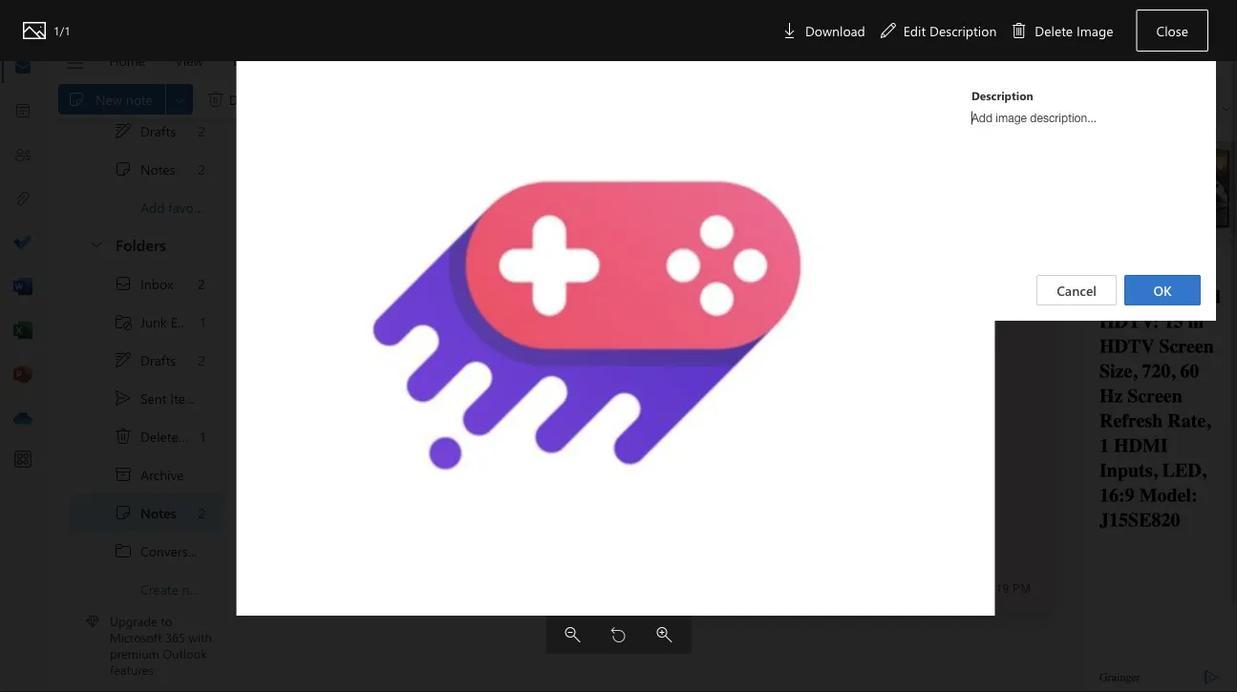 Task type: vqa. For each thing, say whether or not it's contained in the screenshot.


Task type: describe. For each thing, give the bounding box(es) containing it.
 application
[[0, 0, 1237, 693]]

Editing note text field
[[680, 501, 1005, 565]]

1 inside the  tree item
[[200, 428, 205, 446]]

 for  deleted items
[[114, 427, 133, 446]]

 notes for 1st '' tree item from the top of the  application
[[114, 160, 175, 179]]

2 for 2nd  "tree item" from the bottom of the  application
[[198, 122, 205, 140]]

notes button
[[275, 46, 340, 75]]

1  tree item from the top
[[70, 150, 224, 188]]


[[114, 542, 133, 561]]

Editing image description text field
[[972, 111, 1201, 260]]

new
[[182, 581, 206, 598]]

deleted
[[140, 428, 186, 446]]

2  from the top
[[114, 504, 133, 523]]

untitled,  image. image
[[686, 252, 998, 481]]

2 vertical spatial notes
[[140, 504, 176, 522]]

notes
[[365, 385, 397, 402]]


[[657, 628, 672, 643]]

ok
[[1154, 281, 1172, 299]]

2  tree item from the top
[[70, 494, 224, 532]]

edit note starting with things to do main content
[[634, 181, 1052, 613]]


[[783, 23, 798, 38]]

drafts for 2nd  "tree item" from the bottom of the  application
[[140, 122, 176, 140]]

 dialog
[[0, 0, 1237, 693]]

1:19 pm inside edit note starting with things to do main content
[[986, 582, 1031, 596]]

items for 
[[190, 428, 222, 446]]

folders tree item
[[70, 226, 224, 265]]

1  from the top
[[114, 121, 133, 140]]

 junk email 1
[[114, 312, 205, 332]]

folder
[[210, 581, 245, 598]]


[[23, 19, 46, 42]]

sent
[[140, 390, 167, 407]]

 tree item
[[70, 379, 224, 418]]

the
[[342, 385, 361, 402]]

2  from the top
[[114, 351, 133, 370]]

create
[[140, 581, 178, 598]]

outlook link
[[54, 0, 110, 46]]

mail image
[[13, 58, 32, 77]]

microsoft
[[110, 630, 162, 646]]

folders
[[116, 234, 166, 254]]

displaying image in full-screen. element
[[0, 0, 1237, 693]]

calendar image
[[13, 102, 32, 121]]

to
[[161, 613, 172, 630]]

1 vertical spatial notes
[[140, 160, 175, 178]]


[[114, 389, 133, 408]]

outlook banner
[[0, 0, 1237, 46]]

meet
[[885, 13, 916, 31]]

pm for this note contains one image. open note starting with: things to do last edited: 1:19 pm. tree item
[[565, 189, 580, 200]]

edit
[[904, 22, 926, 39]]

with
[[189, 630, 212, 646]]

 archive
[[114, 465, 184, 484]]

article inside edit note starting with things to do main content
[[634, 247, 1051, 565]]

open note starting with: grocery list last edited: 1:14 pm. tree item
[[274, 434, 590, 571]]

inbox
[[140, 275, 173, 293]]

cancel
[[1057, 281, 1097, 299]]

365
[[165, 630, 185, 646]]


[[611, 628, 626, 643]]

drafts for 1st  "tree item" from the bottom
[[140, 351, 176, 369]]

home
[[109, 52, 145, 69]]


[[1012, 23, 1028, 38]]

view
[[175, 52, 203, 69]]

tab list inside  application
[[95, 46, 340, 75]]

delete for 
[[1035, 22, 1073, 39]]

 drafts for 1st  "tree item" from the bottom
[[114, 351, 176, 370]]

1:19 inside tree item
[[544, 189, 563, 200]]

 button
[[603, 620, 634, 651]]

now
[[919, 13, 947, 31]]

items for 
[[170, 390, 203, 407]]

files image
[[13, 190, 32, 209]]

 tree item
[[70, 303, 224, 341]]

email
[[171, 313, 202, 331]]

 for  delete
[[206, 90, 225, 109]]

1:14
[[544, 445, 563, 456]]

powerpoint image
[[13, 366, 32, 385]]

 button
[[649, 620, 680, 651]]

 tree item
[[70, 532, 224, 570]]

2 2 from the top
[[198, 160, 205, 178]]

 tree item
[[70, 265, 224, 303]]

tree inside  application
[[70, 265, 245, 609]]

add
[[140, 199, 165, 216]]



Task type: locate. For each thing, give the bounding box(es) containing it.
 tree item
[[70, 150, 224, 188], [70, 494, 224, 532]]

 tree item up add
[[70, 150, 224, 188]]


[[114, 121, 133, 140], [114, 351, 133, 370]]

 delete image
[[1012, 22, 1114, 39]]

2 for "" tree item
[[198, 275, 205, 293]]

0 vertical spatial items
[[170, 390, 203, 407]]

 notes inside tree
[[114, 504, 176, 523]]

1:14 pm
[[544, 445, 580, 456]]

 tree item down home button
[[70, 112, 224, 150]]


[[565, 628, 581, 643]]

help
[[233, 52, 260, 69]]

items right sent
[[170, 390, 203, 407]]

drafts up  sent items
[[140, 351, 176, 369]]

image image
[[237, 47, 995, 630]]

0 vertical spatial  notes
[[114, 160, 175, 179]]

2 down email at the top left of the page
[[198, 351, 205, 369]]

1  drafts from the top
[[114, 121, 176, 140]]

0 vertical spatial outlook
[[54, 12, 110, 33]]

3 2 from the top
[[198, 275, 205, 293]]

notes right help
[[290, 52, 325, 69]]


[[114, 465, 133, 484]]

1 vertical spatial delete
[[229, 90, 267, 108]]

delete for 
[[229, 90, 267, 108]]

features
[[110, 662, 154, 679]]

1 horizontal spatial 1:19
[[986, 582, 1010, 596]]


[[206, 90, 225, 109], [114, 427, 133, 446]]

outlook inside upgrade to microsoft 365 with premium outlook features
[[163, 646, 207, 662]]

1 vertical spatial description
[[972, 88, 1034, 103]]

1 vertical spatial 1:19
[[986, 582, 1010, 596]]

0 vertical spatial 
[[206, 90, 225, 109]]

 down ''
[[114, 504, 133, 523]]

1 vertical spatial 
[[114, 351, 133, 370]]

1 horizontal spatial 1:19 pm
[[986, 582, 1031, 596]]

delete right 
[[1035, 22, 1073, 39]]

 sent items
[[114, 389, 203, 408]]

 tree item
[[70, 456, 224, 494]]

notes inside button
[[290, 52, 325, 69]]

premium
[[110, 646, 159, 662]]

outlook
[[54, 12, 110, 33], [163, 646, 207, 662]]

 edit description
[[881, 22, 997, 39]]

2 vertical spatial pm
[[1013, 582, 1031, 596]]

1:19 inside edit note starting with things to do main content
[[986, 582, 1010, 596]]


[[114, 312, 133, 332]]

view button
[[161, 46, 217, 75]]

 tree item up sent
[[70, 341, 224, 379]]

1
[[54, 23, 60, 38], [64, 23, 70, 38], [200, 313, 205, 331], [200, 428, 205, 446]]

0 vertical spatial delete
[[1035, 22, 1073, 39]]

2 drafts from the top
[[140, 351, 176, 369]]

tree
[[70, 265, 245, 609]]

2  notes from the top
[[114, 504, 176, 523]]

pm
[[565, 189, 580, 200], [565, 445, 580, 456], [1013, 582, 1031, 596]]

tab list containing home
[[95, 46, 340, 75]]

 up ''
[[114, 427, 133, 446]]

junk
[[140, 313, 167, 331]]

1:19 pm
[[544, 189, 580, 200], [986, 582, 1031, 596]]

left-rail-appbar navigation
[[4, 46, 42, 441]]

 1 / 1
[[23, 19, 70, 42]]

close
[[1157, 22, 1189, 39]]

1 vertical spatial  drafts
[[114, 351, 176, 370]]

0 horizontal spatial 1:19 pm
[[544, 189, 580, 200]]

0 vertical spatial description
[[930, 22, 997, 39]]

0 vertical spatial  tree item
[[70, 150, 224, 188]]

1 vertical spatial 
[[114, 504, 133, 523]]

more apps image
[[13, 451, 32, 470]]

 notes
[[114, 160, 175, 179], [114, 504, 176, 523]]

/
[[60, 23, 64, 38]]

 inbox
[[114, 274, 173, 293]]

cancel button
[[1037, 275, 1117, 306]]

premium features image
[[86, 616, 99, 629]]

create new folder tree item
[[70, 570, 245, 609]]

1 horizontal spatial outlook
[[163, 646, 207, 662]]

use the notes
[[316, 385, 397, 402]]

outlook up  button
[[54, 12, 110, 33]]

delete
[[1035, 22, 1073, 39], [229, 90, 267, 108]]

notes up add
[[140, 160, 175, 178]]

 down 
[[114, 351, 133, 370]]

1 horizontal spatial 
[[206, 90, 225, 109]]

 drafts inside tree
[[114, 351, 176, 370]]

4 2 from the top
[[198, 351, 205, 369]]

0 vertical spatial 1:19
[[544, 189, 563, 200]]

menu bar containing 
[[546, 616, 691, 655]]

this note contains one image. open note starting with: things to do last edited: 1:19 pm. tree item
[[274, 178, 590, 419]]

 drafts
[[114, 121, 176, 140], [114, 351, 176, 370]]

 deleted items
[[114, 427, 222, 446]]

1  notes from the top
[[114, 160, 175, 179]]


[[114, 160, 133, 179], [114, 504, 133, 523]]

upgrade to microsoft 365 with premium outlook features
[[110, 613, 212, 679]]

0 vertical spatial 1:19 pm
[[544, 189, 580, 200]]

1 vertical spatial items
[[190, 428, 222, 446]]

download
[[805, 22, 866, 39]]

0 horizontal spatial delete
[[229, 90, 267, 108]]

notes
[[290, 52, 325, 69], [140, 160, 175, 178], [140, 504, 176, 522]]

0 vertical spatial pm
[[565, 189, 580, 200]]

0 horizontal spatial 
[[114, 427, 133, 446]]

1 inside  junk email 1
[[200, 313, 205, 331]]

notes down archive
[[140, 504, 176, 522]]

description right edit
[[930, 22, 997, 39]]

image
[[1077, 22, 1114, 39]]

2 up email at the top left of the page
[[198, 275, 205, 293]]

archive
[[140, 466, 184, 484]]

0 vertical spatial  tree item
[[70, 112, 224, 150]]

delete inside the  delete
[[229, 90, 267, 108]]

items
[[170, 390, 203, 407], [190, 428, 222, 446]]

article
[[634, 247, 1051, 565]]

1 vertical spatial outlook
[[163, 646, 207, 662]]

edit group
[[58, 80, 363, 118]]

0 vertical spatial  drafts
[[114, 121, 176, 140]]

1 vertical spatial  tree item
[[70, 341, 224, 379]]

1 horizontal spatial delete
[[1035, 22, 1073, 39]]

upgrade
[[110, 613, 158, 630]]

 drafts down  tree item
[[114, 351, 176, 370]]

tree containing 
[[70, 265, 245, 609]]

0 vertical spatial notes
[[290, 52, 325, 69]]

2
[[198, 122, 205, 140], [198, 160, 205, 178], [198, 275, 205, 293], [198, 351, 205, 369], [198, 504, 205, 522]]

1  tree item from the top
[[70, 112, 224, 150]]

1:19
[[544, 189, 563, 200], [986, 582, 1010, 596]]

1 vertical spatial drafts
[[140, 351, 176, 369]]

home button
[[95, 46, 160, 75]]

 tree item
[[70, 112, 224, 150], [70, 341, 224, 379]]

add favorite
[[140, 199, 213, 216]]

 document
[[0, 0, 1237, 693]]

outlook down the to
[[163, 646, 207, 662]]

 tree item down  archive
[[70, 494, 224, 532]]

5 2 from the top
[[198, 504, 205, 522]]

menu bar inside the displaying image in full-screen. element
[[546, 616, 691, 655]]

2  drafts from the top
[[114, 351, 176, 370]]

to do image
[[13, 234, 32, 253]]

1 vertical spatial  tree item
[[70, 494, 224, 532]]

1:19 pm inside tree item
[[544, 189, 580, 200]]

items inside  deleted items
[[190, 428, 222, 446]]

items right the deleted
[[190, 428, 222, 446]]

 notes for 1st '' tree item from the bottom
[[114, 504, 176, 523]]

description
[[930, 22, 997, 39], [972, 88, 1034, 103]]

 button
[[558, 620, 588, 651]]

0 horizontal spatial 1:19
[[544, 189, 563, 200]]

 delete
[[206, 90, 267, 109]]

1  from the top
[[114, 160, 133, 179]]

add favorite tree item
[[70, 188, 224, 226]]

2  tree item from the top
[[70, 341, 224, 379]]

menu bar
[[546, 616, 691, 655]]

2 for 1st  "tree item" from the bottom
[[198, 351, 205, 369]]

 drafts down home button
[[114, 121, 176, 140]]


[[881, 23, 896, 38]]

1 vertical spatial pm
[[565, 445, 580, 456]]

 down view "button" on the top left of page
[[206, 90, 225, 109]]

word image
[[13, 278, 32, 297]]


[[853, 15, 868, 31]]

outlook inside banner
[[54, 12, 110, 33]]

pm inside edit note starting with things to do main content
[[1013, 582, 1031, 596]]

use
[[316, 385, 338, 402]]

 button
[[56, 47, 95, 79]]

2 up favorite
[[198, 160, 205, 178]]

delete down help button
[[229, 90, 267, 108]]

meet now
[[885, 13, 947, 31]]

excel image
[[13, 322, 32, 341]]

 up add favorite tree item at top
[[114, 160, 133, 179]]

 button
[[79, 226, 112, 262]]

drafts down edit group
[[140, 122, 176, 140]]

pm for open note starting with: grocery list last edited: 1:14 pm. tree item
[[565, 445, 580, 456]]

 notes down  "tree item"
[[114, 504, 176, 523]]

 inside tree item
[[114, 427, 133, 446]]

 download
[[783, 22, 866, 39]]

1 vertical spatial 
[[114, 427, 133, 446]]

1 vertical spatial 1:19 pm
[[986, 582, 1031, 596]]

drafts
[[140, 122, 176, 140], [140, 351, 176, 369]]

help button
[[218, 46, 275, 75]]

0 vertical spatial 
[[114, 160, 133, 179]]

create new folder
[[140, 581, 245, 598]]

onedrive image
[[13, 410, 32, 429]]

items inside  sent items
[[170, 390, 203, 407]]


[[89, 237, 104, 252]]

ok button
[[1125, 275, 1201, 306]]

close button
[[1137, 10, 1209, 52]]

1 vertical spatial  notes
[[114, 504, 176, 523]]

2 up  tree item
[[198, 504, 205, 522]]


[[65, 53, 86, 73]]

1 2 from the top
[[198, 122, 205, 140]]

delete inside the displaying image in full-screen. element
[[1035, 22, 1073, 39]]

 down home button
[[114, 121, 133, 140]]

0 vertical spatial drafts
[[140, 122, 176, 140]]

favorite
[[169, 199, 213, 216]]

people image
[[13, 146, 32, 165]]

 drafts for 2nd  "tree item" from the bottom of the  application
[[114, 121, 176, 140]]


[[114, 274, 133, 293]]

 notes up add favorite tree item at top
[[114, 160, 175, 179]]

2 inside "" tree item
[[198, 275, 205, 293]]

2 down edit group
[[198, 122, 205, 140]]

1 drafts from the top
[[140, 122, 176, 140]]

0 horizontal spatial outlook
[[54, 12, 110, 33]]

 inside edit group
[[206, 90, 225, 109]]

tab list
[[95, 46, 340, 75]]

description down 
[[972, 88, 1034, 103]]

0 vertical spatial 
[[114, 121, 133, 140]]

 tree item
[[70, 418, 224, 456]]



